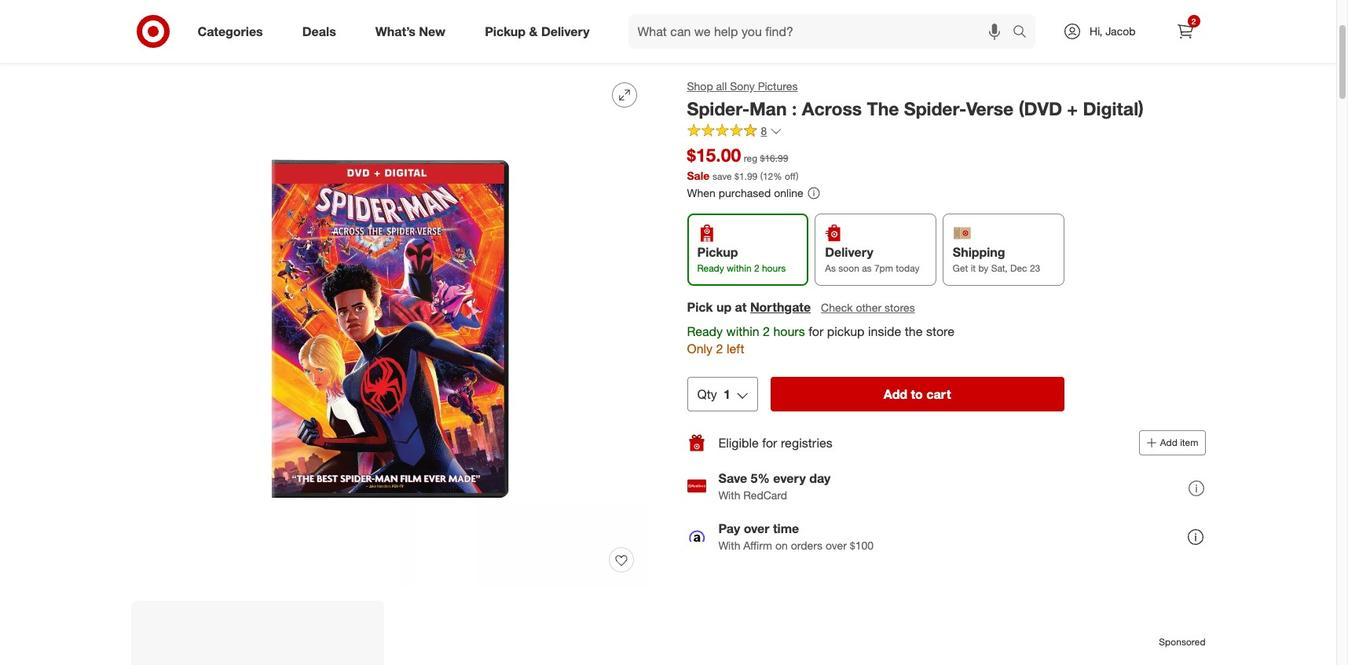 Task type: describe. For each thing, give the bounding box(es) containing it.
movies,
[[171, 39, 208, 53]]

pick up at northgate
[[687, 299, 811, 315]]

sony
[[730, 79, 755, 93]]

0 vertical spatial delivery
[[541, 23, 590, 39]]

2 spider- from the left
[[905, 97, 967, 119]]

)
[[796, 170, 799, 182]]

today
[[896, 263, 920, 275]]

shipping get it by sat, dec 23
[[953, 245, 1041, 275]]

search button
[[1006, 14, 1044, 52]]

delivery as soon as 7pm today
[[825, 245, 920, 275]]

2 down the northgate button
[[763, 323, 770, 339]]

ready within 2 hours for pickup inside the store only 2 left
[[687, 323, 955, 357]]

check other stores button
[[821, 299, 916, 316]]

2 inside "2" link
[[1192, 17, 1196, 26]]

man
[[750, 97, 787, 119]]

1 vertical spatial over
[[826, 539, 847, 552]]

categories
[[198, 23, 263, 39]]

dec
[[1011, 263, 1028, 275]]

pick
[[687, 299, 713, 315]]

$15.00 reg $16.99 sale save $ 1.99 ( 12 % off )
[[687, 144, 799, 182]]

the
[[905, 323, 923, 339]]

what's new
[[376, 23, 446, 39]]

item
[[1181, 437, 1199, 449]]

1
[[724, 387, 731, 403]]

soon
[[839, 263, 860, 275]]

save 5% every day with redcard
[[719, 471, 831, 502]]

registries
[[781, 435, 833, 451]]

sponsored
[[1160, 637, 1206, 649]]

ready inside pickup ready within 2 hours
[[698, 263, 724, 275]]

$
[[735, 170, 740, 182]]

add item
[[1161, 437, 1199, 449]]

add item button
[[1140, 431, 1206, 456]]

add to cart
[[884, 387, 951, 403]]

8
[[761, 124, 767, 137]]

8 link
[[687, 123, 783, 141]]

add for add to cart
[[884, 387, 908, 403]]

when purchased online
[[687, 186, 804, 199]]

pay
[[719, 521, 741, 537]]

left
[[727, 341, 745, 357]]

1 horizontal spatial &
[[529, 23, 538, 39]]

+
[[1068, 97, 1078, 119]]

purchased
[[719, 186, 771, 199]]

affirm
[[744, 539, 773, 552]]

image gallery element
[[131, 70, 650, 666]]

northgate button
[[751, 298, 811, 316]]

stores
[[885, 301, 915, 314]]

delivery inside delivery as soon as 7pm today
[[825, 245, 874, 260]]

for inside the ready within 2 hours for pickup inside the store only 2 left
[[809, 323, 824, 339]]

target
[[131, 39, 161, 53]]

$15.00
[[687, 144, 741, 166]]

pickup
[[827, 323, 865, 339]]

with inside save 5% every day with redcard
[[719, 489, 741, 502]]

:
[[792, 97, 797, 119]]

shipping
[[953, 245, 1006, 260]]

$100
[[850, 539, 874, 552]]

on
[[776, 539, 788, 552]]

time
[[773, 521, 800, 537]]

what's new link
[[362, 14, 465, 49]]

across
[[802, 97, 862, 119]]

northgate
[[751, 299, 811, 315]]

shop
[[687, 79, 713, 93]]

pickup & delivery link
[[472, 14, 610, 49]]

sat,
[[992, 263, 1008, 275]]

pictures
[[758, 79, 798, 93]]

the
[[867, 97, 900, 119]]

%
[[774, 170, 783, 182]]

within inside the ready within 2 hours for pickup inside the store only 2 left
[[727, 323, 760, 339]]

deals link
[[289, 14, 356, 49]]

sale
[[687, 169, 710, 182]]



Task type: vqa. For each thing, say whether or not it's contained in the screenshot.
Sale
yes



Task type: locate. For each thing, give the bounding box(es) containing it.
1 horizontal spatial add
[[1161, 437, 1178, 449]]

0 vertical spatial within
[[727, 263, 752, 275]]

qty
[[698, 387, 718, 403]]

verse
[[967, 97, 1014, 119]]

hours inside the ready within 2 hours for pickup inside the store only 2 left
[[774, 323, 805, 339]]

only
[[687, 341, 713, 357]]

0 vertical spatial over
[[744, 521, 770, 537]]

redcard
[[744, 489, 788, 502]]

2 inside pickup ready within 2 hours
[[754, 263, 760, 275]]

1 vertical spatial within
[[727, 323, 760, 339]]

within
[[727, 263, 752, 275], [727, 323, 760, 339]]

every
[[774, 471, 806, 486]]

0 horizontal spatial delivery
[[541, 23, 590, 39]]

(
[[761, 170, 763, 182]]

add left to
[[884, 387, 908, 403]]

day
[[810, 471, 831, 486]]

hours up northgate
[[762, 263, 786, 275]]

pickup for &
[[485, 23, 526, 39]]

pickup ready within 2 hours
[[698, 245, 786, 275]]

0 vertical spatial pickup
[[485, 23, 526, 39]]

add
[[884, 387, 908, 403], [1161, 437, 1178, 449]]

music
[[212, 39, 241, 53]]

1 horizontal spatial over
[[826, 539, 847, 552]]

$16.99
[[760, 152, 789, 164]]

check other stores
[[821, 301, 915, 314]]

for right eligible
[[763, 435, 778, 451]]

2 right jacob
[[1192, 17, 1196, 26]]

within inside pickup ready within 2 hours
[[727, 263, 752, 275]]

store
[[927, 323, 955, 339]]

save
[[719, 471, 748, 486]]

add left "item"
[[1161, 437, 1178, 449]]

add to cart button
[[771, 377, 1065, 412]]

over
[[744, 521, 770, 537], [826, 539, 847, 552]]

add inside button
[[1161, 437, 1178, 449]]

2 with from the top
[[719, 539, 741, 552]]

spider- down all
[[687, 97, 750, 119]]

0 vertical spatial add
[[884, 387, 908, 403]]

all
[[716, 79, 727, 93]]

online
[[774, 186, 804, 199]]

1 vertical spatial ready
[[687, 323, 723, 339]]

save
[[713, 170, 732, 182]]

0 vertical spatial for
[[809, 323, 824, 339]]

1 horizontal spatial delivery
[[825, 245, 874, 260]]

hours inside pickup ready within 2 hours
[[762, 263, 786, 275]]

0 horizontal spatial add
[[884, 387, 908, 403]]

inside
[[869, 323, 902, 339]]

jacob
[[1106, 24, 1136, 38]]

at
[[735, 299, 747, 315]]

pickup inside pickup ready within 2 hours
[[698, 245, 738, 260]]

qty 1
[[698, 387, 731, 403]]

0 vertical spatial with
[[719, 489, 741, 502]]

0 vertical spatial ready
[[698, 263, 724, 275]]

add for add item
[[1161, 437, 1178, 449]]

movies, music & books link
[[171, 39, 285, 53]]

pickup & delivery
[[485, 23, 590, 39]]

1 horizontal spatial spider-
[[905, 97, 967, 119]]

check
[[821, 301, 853, 314]]

0 horizontal spatial spider-
[[687, 97, 750, 119]]

2 left 'left'
[[716, 341, 723, 357]]

2
[[1192, 17, 1196, 26], [754, 263, 760, 275], [763, 323, 770, 339], [716, 341, 723, 357]]

1 horizontal spatial pickup
[[698, 245, 738, 260]]

7pm
[[875, 263, 894, 275]]

within up at
[[727, 263, 752, 275]]

0 horizontal spatial pickup
[[485, 23, 526, 39]]

other
[[856, 301, 882, 314]]

&
[[529, 23, 538, 39], [244, 39, 251, 53]]

reg
[[744, 152, 758, 164]]

1 vertical spatial delivery
[[825, 245, 874, 260]]

with
[[719, 489, 741, 502], [719, 539, 741, 552]]

1 vertical spatial pickup
[[698, 245, 738, 260]]

orders
[[791, 539, 823, 552]]

1 vertical spatial &
[[244, 39, 251, 53]]

as
[[862, 263, 872, 275]]

eligible
[[719, 435, 759, 451]]

0 horizontal spatial &
[[244, 39, 251, 53]]

books
[[254, 39, 285, 53]]

eligible for registries
[[719, 435, 833, 451]]

1 vertical spatial hours
[[774, 323, 805, 339]]

1 vertical spatial for
[[763, 435, 778, 451]]

with down save
[[719, 489, 741, 502]]

what's
[[376, 23, 416, 39]]

over up affirm on the bottom of the page
[[744, 521, 770, 537]]

1 vertical spatial with
[[719, 539, 741, 552]]

deals
[[302, 23, 336, 39]]

2 up pick up at northgate
[[754, 263, 760, 275]]

cart
[[927, 387, 951, 403]]

What can we help you find? suggestions appear below search field
[[628, 14, 1017, 49]]

(dvd
[[1019, 97, 1063, 119]]

with down pay
[[719, 539, 741, 552]]

pickup up up
[[698, 245, 738, 260]]

2 link
[[1168, 14, 1203, 49]]

when
[[687, 186, 716, 199]]

target link
[[131, 39, 161, 53]]

/
[[164, 39, 168, 53]]

hours
[[762, 263, 786, 275], [774, 323, 805, 339]]

pickup for ready
[[698, 245, 738, 260]]

off
[[785, 170, 796, 182]]

get
[[953, 263, 969, 275]]

target / movies, music & books
[[131, 39, 285, 53]]

0 vertical spatial &
[[529, 23, 538, 39]]

ready up pick
[[698, 263, 724, 275]]

pickup right new
[[485, 23, 526, 39]]

it
[[971, 263, 976, 275]]

1 with from the top
[[719, 489, 741, 502]]

for left pickup
[[809, 323, 824, 339]]

digital)
[[1083, 97, 1144, 119]]

by
[[979, 263, 989, 275]]

ready inside the ready within 2 hours for pickup inside the store only 2 left
[[687, 323, 723, 339]]

with inside the pay over time with affirm on orders over $100
[[719, 539, 741, 552]]

over left $100
[[826, 539, 847, 552]]

hours down the northgate button
[[774, 323, 805, 339]]

spider- right the
[[905, 97, 967, 119]]

hi, jacob
[[1090, 24, 1136, 38]]

shop all sony pictures spider-man : across the spider-verse (dvd + digital)
[[687, 79, 1144, 119]]

1.99
[[740, 170, 758, 182]]

add inside "button"
[[884, 387, 908, 403]]

0 horizontal spatial for
[[763, 435, 778, 451]]

5%
[[751, 471, 770, 486]]

search
[[1006, 25, 1044, 41]]

categories link
[[184, 14, 283, 49]]

1 horizontal spatial for
[[809, 323, 824, 339]]

23
[[1030, 263, 1041, 275]]

pickup
[[485, 23, 526, 39], [698, 245, 738, 260]]

spider-man : across the spider-verse (dvd + digital), 1 of 2 image
[[131, 70, 650, 589]]

to
[[911, 387, 923, 403]]

ready
[[698, 263, 724, 275], [687, 323, 723, 339]]

within up 'left'
[[727, 323, 760, 339]]

ready up only
[[687, 323, 723, 339]]

12
[[763, 170, 774, 182]]

0 vertical spatial hours
[[762, 263, 786, 275]]

1 vertical spatial add
[[1161, 437, 1178, 449]]

0 horizontal spatial over
[[744, 521, 770, 537]]

pay over time with affirm on orders over $100
[[719, 521, 874, 552]]

1 spider- from the left
[[687, 97, 750, 119]]



